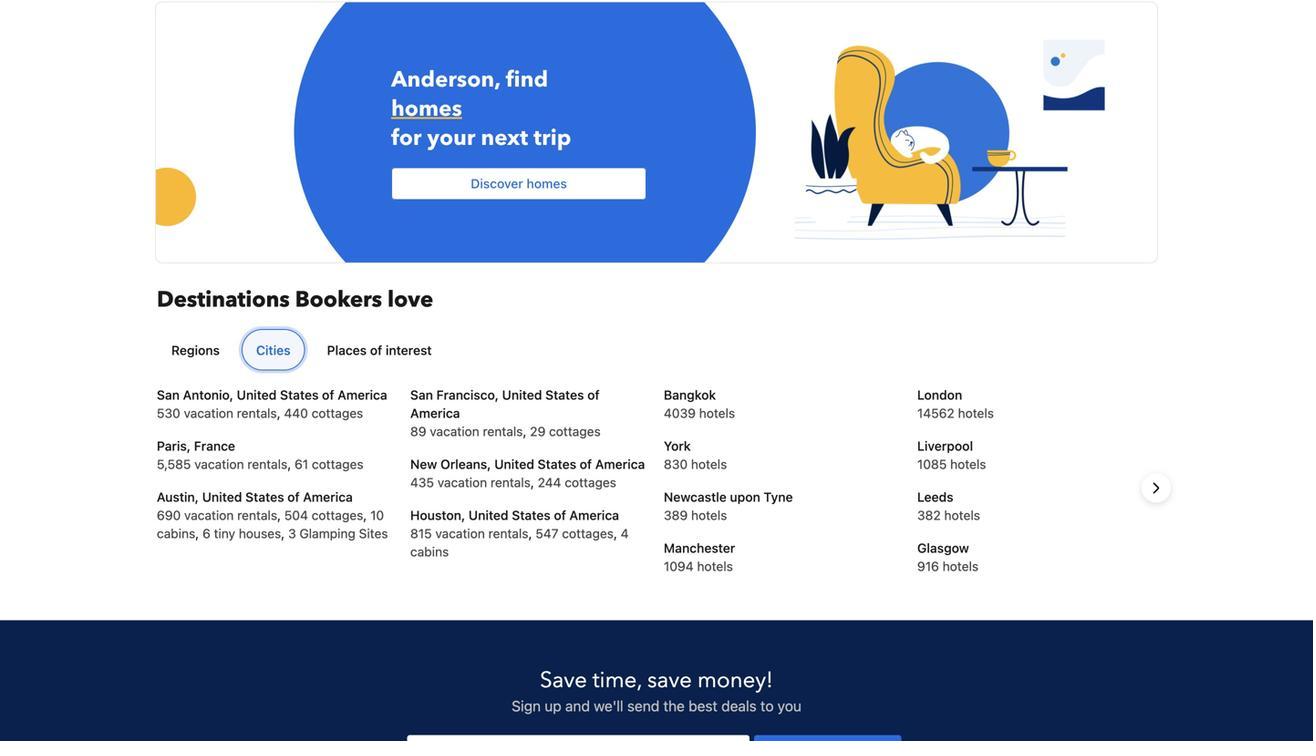 Task type: locate. For each thing, give the bounding box(es) containing it.
manchester
[[664, 541, 735, 556]]

435
[[410, 475, 434, 490]]

manchester 1094 hotels
[[664, 541, 735, 574]]

san inside "san francisco, united states of america 89 vacation rentals , 29 cottages"
[[410, 388, 433, 403]]

5,585 vacation rentals link
[[157, 457, 288, 472]]

the
[[664, 698, 685, 715]]

hotels down glasgow
[[943, 559, 979, 574]]

, left 10
[[363, 508, 367, 523]]

for
[[391, 123, 422, 153]]

san antonio, united states of america link
[[157, 388, 387, 403]]

hotels for london
[[958, 406, 994, 421]]

hotels right 830
[[691, 457, 727, 472]]

anderson, find
[[391, 65, 548, 95]]

hotels inside the newcastle upon tyne 389 hotels
[[691, 508, 727, 523]]

, left 504
[[277, 508, 281, 523]]

america up 547 cottages link
[[570, 508, 619, 523]]

united up 530 vacation rentals link
[[237, 388, 277, 403]]

tyne
[[764, 490, 793, 505]]

hotels for leeds
[[944, 508, 980, 523]]

states up 815 vacation rentals , 547 cottages ,
[[512, 508, 551, 523]]

states up 440
[[280, 388, 319, 403]]

, left 61
[[288, 457, 291, 472]]

liverpool 1085 hotels
[[918, 439, 986, 472]]

hotels down liverpool
[[950, 457, 986, 472]]

0 horizontal spatial cabins
[[157, 526, 195, 541]]

rentals inside san antonio, united states of america 530 vacation rentals , 440 cottages
[[237, 406, 277, 421]]

, inside paris, france 5,585 vacation rentals , 61 cottages
[[288, 457, 291, 472]]

america up 440 cottages link
[[338, 388, 387, 403]]

america up 504 cottages link
[[303, 490, 353, 505]]

united inside new orleans, united states of america 435 vacation rentals , 244 cottages
[[495, 457, 534, 472]]

1 horizontal spatial homes
[[527, 176, 567, 191]]

rentals left 61
[[247, 457, 288, 472]]

cottages right 440
[[312, 406, 363, 421]]

440 cottages link
[[284, 406, 363, 421]]

cottages inside paris, france 5,585 vacation rentals , 61 cottages
[[312, 457, 364, 472]]

cabins
[[157, 526, 195, 541], [410, 544, 449, 560]]

504
[[284, 508, 308, 523]]

america inside san antonio, united states of america 530 vacation rentals , 440 cottages
[[338, 388, 387, 403]]

hotels inside leeds 382 hotels
[[944, 508, 980, 523]]

of right places
[[370, 343, 382, 358]]

paris,
[[157, 439, 191, 454]]

rentals
[[237, 406, 277, 421], [483, 424, 523, 439], [247, 457, 288, 472], [491, 475, 531, 490], [237, 508, 277, 523], [488, 526, 529, 541]]

san francisco, united states of america link
[[410, 388, 600, 421]]

vacation down france
[[194, 457, 244, 472]]

815 vacation rentals , 547 cottages ,
[[410, 526, 621, 541]]

francisco,
[[437, 388, 499, 403]]

of
[[370, 343, 382, 358], [322, 388, 334, 403], [587, 388, 600, 403], [580, 457, 592, 472], [287, 490, 300, 505], [554, 508, 566, 523]]

region
[[142, 386, 1171, 591]]

244 cottages link
[[538, 475, 616, 490]]

next
[[481, 123, 528, 153]]

united inside "san francisco, united states of america 89 vacation rentals , 29 cottages"
[[502, 388, 542, 403]]

austin, united states of america link
[[157, 490, 353, 505]]

states inside new orleans, united states of america 435 vacation rentals , 244 cottages
[[538, 457, 576, 472]]

of up 29 cottages link
[[587, 388, 600, 403]]

cottages left 4
[[562, 526, 614, 541]]

1 vertical spatial cabins
[[410, 544, 449, 560]]

money!
[[698, 666, 773, 696]]

vacation
[[184, 406, 233, 421], [430, 424, 479, 439], [194, 457, 244, 472], [438, 475, 487, 490], [184, 508, 234, 523], [435, 526, 485, 541]]

states inside san antonio, united states of america 530 vacation rentals , 440 cottages
[[280, 388, 319, 403]]

hotels inside manchester 1094 hotels
[[697, 559, 733, 574]]

newcastle upon tyne 389 hotels
[[664, 490, 793, 523]]

, left 440
[[277, 406, 281, 421]]

states up 244 at left
[[538, 457, 576, 472]]

states up 29 cottages link
[[545, 388, 584, 403]]

hotels inside glasgow 916 hotels
[[943, 559, 979, 574]]

sites
[[359, 526, 388, 541]]

sign
[[512, 698, 541, 715]]

cities
[[256, 343, 291, 358]]

san up 530
[[157, 388, 180, 403]]

united down 29
[[495, 457, 534, 472]]

cottages
[[312, 406, 363, 421], [549, 424, 601, 439], [312, 457, 364, 472], [565, 475, 616, 490], [312, 508, 363, 523], [562, 526, 614, 541]]

hotels down bangkok
[[699, 406, 735, 421]]

discover
[[471, 176, 523, 191]]

austin,
[[157, 490, 199, 505]]

paris, france link
[[157, 439, 235, 454]]

rentals down san antonio, united states of america link
[[237, 406, 277, 421]]

cottages right 61
[[312, 457, 364, 472]]

states
[[280, 388, 319, 403], [545, 388, 584, 403], [538, 457, 576, 472], [245, 490, 284, 505], [512, 508, 551, 523]]

hotels inside london 14562 hotels
[[958, 406, 994, 421]]

love
[[388, 285, 433, 315]]

san inside san antonio, united states of america 530 vacation rentals , 440 cottages
[[157, 388, 180, 403]]

of up 504
[[287, 490, 300, 505]]

vacation up orleans,
[[430, 424, 479, 439]]

united inside san antonio, united states of america 530 vacation rentals , 440 cottages
[[237, 388, 277, 403]]

cabins inside 4 cabins
[[410, 544, 449, 560]]

0 horizontal spatial san
[[157, 388, 180, 403]]

save
[[647, 666, 692, 696]]

0 horizontal spatial homes
[[391, 94, 462, 124]]

1 horizontal spatial cabins
[[410, 544, 449, 560]]

vacation down orleans,
[[438, 475, 487, 490]]

435 vacation rentals link
[[410, 475, 531, 490]]

america up 89
[[410, 406, 460, 421]]

4 cabins link
[[410, 526, 629, 560]]

bangkok
[[664, 388, 716, 403]]

, inside new orleans, united states of america 435 vacation rentals , 244 cottages
[[531, 475, 534, 490]]

, left 6
[[195, 526, 199, 541]]

san
[[157, 388, 180, 403], [410, 388, 433, 403]]

places of interest
[[327, 343, 432, 358]]

tab list
[[150, 329, 1157, 372]]

san up 89
[[410, 388, 433, 403]]

san for san antonio, united states of america 530 vacation rentals , 440 cottages
[[157, 388, 180, 403]]

regions
[[171, 343, 220, 358]]

vacation down houston,
[[435, 526, 485, 541]]

vacation down antonio,
[[184, 406, 233, 421]]

america inside new orleans, united states of america 435 vacation rentals , 244 cottages
[[595, 457, 645, 472]]

hotels down manchester
[[697, 559, 733, 574]]

houston, united states of america
[[410, 508, 619, 523]]

bangkok 4039 hotels
[[664, 388, 735, 421]]

cottages right 244 at left
[[565, 475, 616, 490]]

cottages inside "san francisco, united states of america 89 vacation rentals , 29 cottages"
[[549, 424, 601, 439]]

hotels
[[699, 406, 735, 421], [958, 406, 994, 421], [691, 457, 727, 472], [950, 457, 986, 472], [691, 508, 727, 523], [944, 508, 980, 523], [697, 559, 733, 574], [943, 559, 979, 574]]

0 vertical spatial cabins
[[157, 526, 195, 541]]

cottages inside san antonio, united states of america 530 vacation rentals , 440 cottages
[[312, 406, 363, 421]]

10 cabins link
[[157, 508, 384, 541]]

homes
[[391, 94, 462, 124], [527, 176, 567, 191]]

states inside "san francisco, united states of america 89 vacation rentals , 29 cottages"
[[545, 388, 584, 403]]

, left 244 at left
[[531, 475, 534, 490]]

hotels right 14562 in the right of the page
[[958, 406, 994, 421]]

, inside san antonio, united states of america 530 vacation rentals , 440 cottages
[[277, 406, 281, 421]]

cabins down the '815'
[[410, 544, 449, 560]]

89 vacation rentals link
[[410, 424, 523, 439]]

cabins for 10 cabins
[[157, 526, 195, 541]]

10 cabins
[[157, 508, 384, 541]]

29
[[530, 424, 546, 439]]

rentals down new orleans, united states of america "link"
[[491, 475, 531, 490]]

united up 29
[[502, 388, 542, 403]]

san francisco, united states of america 89 vacation rentals , 29 cottages
[[410, 388, 601, 439]]

cottages right 29
[[549, 424, 601, 439]]

1 horizontal spatial san
[[410, 388, 433, 403]]

united for 435 vacation rentals
[[495, 457, 534, 472]]

hotels down "leeds"
[[944, 508, 980, 523]]

united for 530 vacation rentals
[[237, 388, 277, 403]]

690 vacation rentals link
[[157, 508, 277, 523]]

hotels down newcastle
[[691, 508, 727, 523]]

hotels inside the 'bangkok 4039 hotels'
[[699, 406, 735, 421]]

united up 690 vacation rentals link
[[202, 490, 242, 505]]

america inside "san francisco, united states of america 89 vacation rentals , 29 cottages"
[[410, 406, 460, 421]]

orleans,
[[441, 457, 491, 472]]

cabins inside 10 cabins
[[157, 526, 195, 541]]

, left 29
[[523, 424, 527, 439]]

5,585
[[157, 457, 191, 472]]

hotels for manchester
[[697, 559, 733, 574]]

, left 547
[[529, 526, 532, 541]]

hotels for liverpool
[[950, 457, 986, 472]]

1 san from the left
[[157, 388, 180, 403]]

deals
[[722, 698, 757, 715]]

cabins for 4 cabins
[[410, 544, 449, 560]]

antonio,
[[183, 388, 233, 403]]

of up 244 cottages link
[[580, 457, 592, 472]]

san for san francisco, united states of america 89 vacation rentals , 29 cottages
[[410, 388, 433, 403]]

cabins down '690'
[[157, 526, 195, 541]]

2 san from the left
[[410, 388, 433, 403]]

newcastle
[[664, 490, 727, 505]]

america up 244 cottages link
[[595, 457, 645, 472]]

houston, united states of america link
[[410, 508, 619, 523]]

hotels inside york 830 hotels
[[691, 457, 727, 472]]

new
[[410, 457, 437, 472]]

hotels inside liverpool 1085 hotels
[[950, 457, 986, 472]]

tab list containing regions
[[150, 329, 1157, 372]]

rentals down san francisco, united states of america link
[[483, 424, 523, 439]]

of up 440 cottages link
[[322, 388, 334, 403]]

1 vertical spatial homes
[[527, 176, 567, 191]]

states for 440
[[280, 388, 319, 403]]

next content image
[[1146, 477, 1167, 499]]

, left 4
[[614, 526, 617, 541]]

america
[[338, 388, 387, 403], [410, 406, 460, 421], [595, 457, 645, 472], [303, 490, 353, 505], [570, 508, 619, 523]]



Task type: describe. For each thing, give the bounding box(es) containing it.
4039
[[664, 406, 696, 421]]

paris, france 5,585 vacation rentals , 61 cottages
[[157, 439, 364, 472]]

you
[[778, 698, 802, 715]]

690
[[157, 508, 181, 523]]

york 830 hotels
[[664, 439, 727, 472]]

glasgow
[[918, 541, 969, 556]]

Your email address email field
[[407, 736, 750, 742]]

houses
[[239, 526, 281, 541]]

destinations
[[157, 285, 290, 315]]

send
[[627, 698, 660, 715]]

, left 3
[[281, 526, 285, 541]]

france
[[194, 439, 235, 454]]

vacation inside san antonio, united states of america 530 vacation rentals , 440 cottages
[[184, 406, 233, 421]]

states for 244
[[538, 457, 576, 472]]

of inside san antonio, united states of america 530 vacation rentals , 440 cottages
[[322, 388, 334, 403]]

states up the 690 vacation rentals , 504 cottages ,
[[245, 490, 284, 505]]

vacation inside new orleans, united states of america 435 vacation rentals , 244 cottages
[[438, 475, 487, 490]]

61
[[295, 457, 308, 472]]

547
[[536, 526, 559, 541]]

austin, united states of america
[[157, 490, 353, 505]]

new orleans, united states of america 435 vacation rentals , 244 cottages
[[410, 457, 645, 490]]

547 cottages link
[[536, 526, 614, 541]]

your
[[427, 123, 476, 153]]

new orleans, united states of america link
[[410, 457, 645, 472]]

glamping
[[300, 526, 356, 541]]

vacation inside "san francisco, united states of america 89 vacation rentals , 29 cottages"
[[430, 424, 479, 439]]

389
[[664, 508, 688, 523]]

save time, save money! sign up and we'll send the best deals to you
[[512, 666, 802, 715]]

, 6 tiny houses , 3 glamping sites
[[195, 526, 388, 541]]

cities button
[[242, 329, 305, 371]]

, inside "san francisco, united states of america 89 vacation rentals , 29 cottages"
[[523, 424, 527, 439]]

states for 29
[[545, 388, 584, 403]]

interest
[[386, 343, 432, 358]]

glasgow 916 hotels
[[918, 541, 979, 574]]

rentals inside paris, france 5,585 vacation rentals , 61 cottages
[[247, 457, 288, 472]]

of inside "san francisco, united states of america 89 vacation rentals , 29 cottages"
[[587, 388, 600, 403]]

we'll
[[594, 698, 624, 715]]

london
[[918, 388, 962, 403]]

690 vacation rentals , 504 cottages ,
[[157, 508, 370, 523]]

of up 547
[[554, 508, 566, 523]]

houston,
[[410, 508, 465, 523]]

815 vacation rentals link
[[410, 526, 529, 541]]

leeds 382 hotels
[[918, 490, 980, 523]]

14562
[[918, 406, 955, 421]]

vacation inside paris, france 5,585 vacation rentals , 61 cottages
[[194, 457, 244, 472]]

4 cabins
[[410, 526, 629, 560]]

regions button
[[157, 329, 234, 371]]

rentals inside "san francisco, united states of america 89 vacation rentals , 29 cottages"
[[483, 424, 523, 439]]

places of interest button
[[312, 329, 447, 371]]

vacation up 6
[[184, 508, 234, 523]]

1094
[[664, 559, 694, 574]]

rentals inside new orleans, united states of america 435 vacation rentals , 244 cottages
[[491, 475, 531, 490]]

rentals down austin, united states of america
[[237, 508, 277, 523]]

3 glamping sites link
[[288, 526, 388, 541]]

815
[[410, 526, 432, 541]]

hotels for glasgow
[[943, 559, 979, 574]]

of inside button
[[370, 343, 382, 358]]

upon
[[730, 490, 761, 505]]

up
[[545, 698, 562, 715]]

6
[[202, 526, 210, 541]]

830
[[664, 457, 688, 472]]

destinations bookers love
[[157, 285, 433, 315]]

10
[[370, 508, 384, 523]]

4
[[621, 526, 629, 541]]

region containing san antonio, united states of america
[[142, 386, 1171, 591]]

6 tiny houses link
[[202, 526, 281, 541]]

liverpool
[[918, 439, 973, 454]]

916
[[918, 559, 939, 574]]

440
[[284, 406, 308, 421]]

to
[[761, 698, 774, 715]]

anderson,
[[391, 65, 500, 95]]

places
[[327, 343, 367, 358]]

of inside new orleans, united states of america 435 vacation rentals , 244 cottages
[[580, 457, 592, 472]]

tiny
[[214, 526, 235, 541]]

best
[[689, 698, 718, 715]]

cottages inside new orleans, united states of america 435 vacation rentals , 244 cottages
[[565, 475, 616, 490]]

america for new orleans, united states of america
[[595, 457, 645, 472]]

1085
[[918, 457, 947, 472]]

london 14562 hotels
[[918, 388, 994, 421]]

time,
[[593, 666, 642, 696]]

0 vertical spatial homes
[[391, 94, 462, 124]]

america for san antonio, united states of america
[[338, 388, 387, 403]]

find
[[506, 65, 548, 95]]

29 cottages link
[[530, 424, 601, 439]]

leeds
[[918, 490, 954, 505]]

89
[[410, 424, 426, 439]]

rentals down houston, united states of america link
[[488, 526, 529, 541]]

save
[[540, 666, 587, 696]]

382
[[918, 508, 941, 523]]

america for san francisco, united states of america
[[410, 406, 460, 421]]

san antonio, united states of america 530 vacation rentals , 440 cottages
[[157, 388, 387, 421]]

united up the 815 vacation rentals link
[[469, 508, 509, 523]]

united for 89 vacation rentals
[[502, 388, 542, 403]]

hotels for york
[[691, 457, 727, 472]]

hotels for bangkok
[[699, 406, 735, 421]]

york
[[664, 439, 691, 454]]

530
[[157, 406, 180, 421]]

cottages up 3 glamping sites link
[[312, 508, 363, 523]]

bookers
[[295, 285, 382, 315]]



Task type: vqa. For each thing, say whether or not it's contained in the screenshot.


